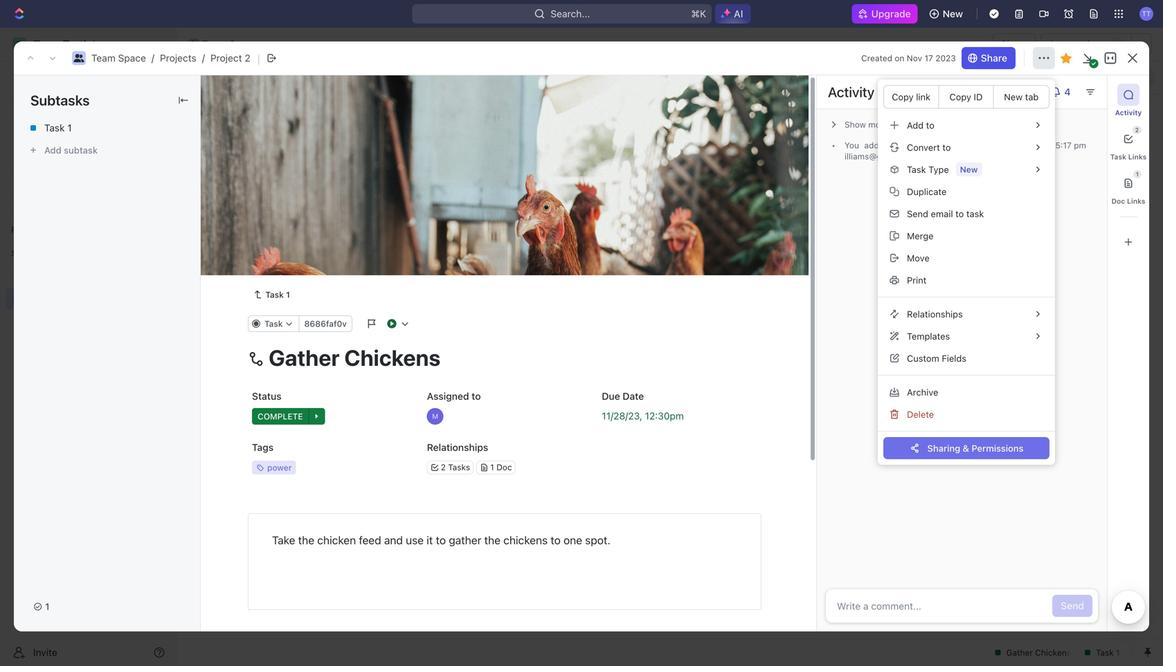 Task type: locate. For each thing, give the bounding box(es) containing it.
see all
[[457, 130, 484, 139]]

1 vertical spatial send
[[1061, 601, 1085, 612]]

1 horizontal spatial team
[[202, 38, 227, 50]]

folders
[[211, 260, 250, 273]]

2023
[[936, 53, 956, 63], [1023, 141, 1044, 150]]

copy for copy id
[[950, 92, 972, 102]]

1 horizontal spatial activity
[[1116, 109, 1142, 117]]

0 horizontal spatial docs
[[33, 119, 56, 131]]

files
[[966, 179, 983, 189]]

to right convert
[[943, 142, 951, 153]]

user group image up projects link
[[190, 41, 198, 48]]

the right take
[[298, 534, 315, 547]]

0 horizontal spatial 1 button
[[28, 596, 58, 618]]

convert to button
[[884, 136, 1050, 159]]

1 vertical spatial 2023
[[1023, 141, 1044, 150]]

0 vertical spatial doc
[[1112, 197, 1126, 205]]

task 1 link down folders
[[248, 287, 296, 303]]

templates button
[[884, 326, 1050, 348]]

1 horizontal spatial team space link
[[185, 36, 261, 53]]

activity up the 2 button
[[1116, 109, 1142, 117]]

grand adventure
[[549, 151, 625, 162]]

upgrade link
[[852, 4, 918, 24]]

0 vertical spatial relationships
[[907, 309, 963, 320]]

0 horizontal spatial send
[[907, 209, 929, 219]]

1 horizontal spatial doc
[[1112, 197, 1126, 205]]

projects
[[160, 52, 197, 64], [240, 295, 278, 306]]

2
[[245, 52, 251, 64], [1136, 127, 1139, 133], [441, 463, 446, 473]]

0 vertical spatial 2
[[245, 52, 251, 64]]

1 horizontal spatial copy
[[950, 92, 972, 102]]

doc
[[1112, 197, 1126, 205], [497, 463, 512, 473]]

1 horizontal spatial user group image
[[190, 41, 198, 48]]

2 tasks
[[441, 463, 470, 473]]

1 doc
[[490, 463, 512, 473]]

0 vertical spatial new
[[943, 8, 963, 19]]

0 horizontal spatial the
[[298, 534, 315, 547]]

1 vertical spatial user group image
[[74, 54, 84, 62]]

project 2 link
[[210, 52, 251, 64]]

on
[[895, 53, 905, 63]]

/ right projects link
[[202, 52, 205, 64]]

1 vertical spatial relationships
[[427, 442, 488, 454]]

new for tab
[[1004, 92, 1023, 102]]

new
[[943, 8, 963, 19], [1004, 92, 1023, 102], [960, 165, 978, 175]]

to up convert to
[[926, 120, 935, 131]]

1 vertical spatial task 1 link
[[248, 287, 296, 303]]

to left one
[[551, 534, 561, 547]]

0 horizontal spatial copy
[[892, 92, 914, 102]]

2 inside the 2 button
[[1136, 127, 1139, 133]]

1 vertical spatial activity
[[1116, 109, 1142, 117]]

new right upgrade
[[943, 8, 963, 19]]

nov
[[907, 53, 923, 63]]

overview link
[[203, 68, 248, 88]]

activity inside task sidebar navigation tab list
[[1116, 109, 1142, 117]]

inbox
[[33, 96, 58, 107]]

copy link
[[892, 92, 931, 102]]

2 left tasks
[[441, 463, 446, 473]]

team space
[[202, 38, 258, 50]]

board
[[531, 72, 558, 83]]

send inside task sidebar content section
[[1061, 601, 1085, 612]]

1 vertical spatial new
[[1004, 92, 1023, 102]]

0 horizontal spatial /
[[152, 52, 154, 64]]

upgrade
[[872, 8, 911, 19]]

project down team space
[[210, 52, 242, 64]]

0 horizontal spatial 2023
[[936, 53, 956, 63]]

feed
[[359, 534, 381, 547]]

board link
[[529, 68, 558, 88]]

send button
[[1053, 596, 1093, 618]]

2 copy from the left
[[950, 92, 972, 102]]

2 horizontal spatial 2
[[1136, 127, 1139, 133]]

0 horizontal spatial add
[[907, 120, 924, 131]]

0 horizontal spatial team
[[91, 52, 116, 64]]

1 horizontal spatial /
[[202, 52, 205, 64]]

task 1 link
[[14, 117, 200, 139], [248, 287, 296, 303]]

list left •
[[230, 173, 246, 184]]

0 vertical spatial project
[[210, 52, 242, 64]]

1 vertical spatial share
[[981, 52, 1008, 64]]

1 horizontal spatial space
[[229, 38, 258, 50]]

dec 19 2023 at 5:17 pm
[[994, 141, 1087, 150]]

1 vertical spatial project
[[266, 173, 298, 184]]

2 vertical spatial 2
[[441, 463, 446, 473]]

user group image
[[190, 41, 198, 48], [74, 54, 84, 62]]

doc right tasks
[[497, 463, 512, 473]]

2023 left at
[[1023, 141, 1044, 150]]

0 vertical spatial activity
[[828, 84, 875, 100]]

share
[[1001, 38, 1028, 50], [981, 52, 1008, 64]]

drop
[[943, 179, 963, 189]]

1 horizontal spatial 2
[[441, 463, 446, 473]]

task
[[967, 209, 984, 219]]

add task
[[1073, 73, 1109, 83]]

1 vertical spatial projects
[[240, 295, 278, 306]]

docs inside sidebar navigation
[[33, 119, 56, 131]]

custom fields button
[[884, 348, 1050, 370]]

table link
[[431, 68, 458, 88]]

space for team space / projects / project 2 |
[[118, 52, 146, 64]]

mariaaaw
[[928, 141, 969, 150]]

share up id
[[981, 52, 1008, 64]]

1 button up invite
[[28, 596, 58, 618]]

project down •
[[230, 195, 262, 206]]

links down the 2 button
[[1129, 153, 1147, 161]]

task 1 link down "inbox" link
[[14, 117, 200, 139]]

copy link button
[[884, 86, 939, 108]]

projects left project 2 link
[[160, 52, 197, 64]]

copy id
[[950, 92, 983, 102]]

team up the "home" "link"
[[91, 52, 116, 64]]

chickens
[[504, 534, 548, 547]]

1 horizontal spatial the
[[485, 534, 501, 547]]

sharing
[[928, 444, 961, 454]]

add for add task
[[1073, 73, 1089, 83]]

0 vertical spatial projects
[[160, 52, 197, 64]]

duplicate button
[[884, 181, 1050, 203]]

user group image up the "home" "link"
[[74, 54, 84, 62]]

1 horizontal spatial relationships
[[907, 309, 963, 320]]

2 left |
[[245, 52, 251, 64]]

/ left projects link
[[152, 52, 154, 64]]

docs down the inbox
[[33, 119, 56, 131]]

8686faf0v button
[[299, 316, 352, 332]]

space for team space
[[229, 38, 258, 50]]

0 horizontal spatial projects
[[160, 52, 197, 64]]

1 vertical spatial add
[[907, 120, 924, 131]]

space inside 'team space / projects / project 2 |'
[[118, 52, 146, 64]]

team space link up the "home" "link"
[[91, 52, 146, 64]]

convert
[[907, 142, 940, 153]]

1 vertical spatial team
[[91, 52, 116, 64]]

projects down folders
[[240, 295, 278, 306]]

space
[[229, 38, 258, 50], [118, 52, 146, 64]]

relationships up 'templates'
[[907, 309, 963, 320]]

0 horizontal spatial activity
[[828, 84, 875, 100]]

0 horizontal spatial 2
[[245, 52, 251, 64]]

to inside add to button
[[926, 120, 935, 131]]

2023 right 17
[[936, 53, 956, 63]]

1 button up doc links
[[1118, 170, 1142, 195]]

team space link up 'overview'
[[185, 36, 261, 53]]

1 horizontal spatial task 1 link
[[248, 287, 296, 303]]

move button
[[884, 247, 1050, 269]]

activity down created
[[828, 84, 875, 100]]

sidebar navigation
[[0, 28, 177, 667]]

to
[[926, 120, 935, 131], [943, 142, 951, 153], [1007, 179, 1015, 189], [956, 209, 964, 219], [472, 391, 481, 402], [436, 534, 446, 547], [551, 534, 561, 547]]

2 up task links in the top right of the page
[[1136, 127, 1139, 133]]

0 horizontal spatial user group image
[[74, 54, 84, 62]]

links for task links
[[1129, 153, 1147, 161]]

team
[[202, 38, 227, 50], [91, 52, 116, 64]]

1 horizontal spatial 1 button
[[1118, 170, 1142, 195]]

to inside convert to button
[[943, 142, 951, 153]]

0 vertical spatial send
[[907, 209, 929, 219]]

spot.
[[585, 534, 611, 547]]

doc down task links in the top right of the page
[[1112, 197, 1126, 205]]

docs up 🥊
[[530, 128, 556, 141]]

project 1
[[230, 195, 269, 206]]

5:17
[[1056, 141, 1072, 150]]

recent
[[211, 128, 247, 141]]

1 horizontal spatial 2023
[[1023, 141, 1044, 150]]

1 vertical spatial task 1
[[265, 290, 290, 300]]

overview
[[206, 72, 248, 83]]

1 button
[[1118, 170, 1142, 195], [28, 596, 58, 618]]

⌘k
[[691, 8, 706, 19]]

copy left link
[[892, 92, 914, 102]]

new left tab
[[1004, 92, 1023, 102]]

1 vertical spatial links
[[1127, 197, 1146, 205]]

tags
[[252, 442, 274, 454]]

home link
[[6, 67, 170, 89]]

provide
[[549, 173, 583, 184]]

list link right 'overview'
[[271, 68, 291, 88]]

new tab
[[1004, 92, 1039, 102]]

task 1
[[44, 122, 72, 134], [265, 290, 290, 300]]

activity inside task sidebar content section
[[828, 84, 875, 100]]

2 vertical spatial project
[[230, 195, 262, 206]]

0 vertical spatial task 1 link
[[14, 117, 200, 139]]

2 inside 'team space / projects / project 2 |'
[[245, 52, 251, 64]]

projects inside button
[[240, 295, 278, 306]]

17
[[925, 53, 933, 63]]

add down the automations
[[1073, 73, 1089, 83]]

0 vertical spatial space
[[229, 38, 258, 50]]

1 horizontal spatial projects
[[240, 295, 278, 306]]

you
[[845, 141, 859, 150]]

add inside add to button
[[907, 120, 924, 131]]

adventure
[[579, 151, 625, 162]]

0 vertical spatial team
[[202, 38, 227, 50]]

0 vertical spatial links
[[1129, 153, 1147, 161]]

team up project 2 link
[[202, 38, 227, 50]]

it
[[427, 534, 433, 547]]

space up project 2 link
[[229, 38, 258, 50]]

0 horizontal spatial doc
[[497, 463, 512, 473]]

list left calendar 'link'
[[274, 72, 291, 83]]

team inside 'team space / projects / project 2 |'
[[91, 52, 116, 64]]

convert to
[[907, 142, 951, 153]]

id
[[974, 92, 983, 102]]

1 copy from the left
[[892, 92, 914, 102]]

space left projects link
[[118, 52, 146, 64]]

1 vertical spatial 1 button
[[28, 596, 58, 618]]

task links
[[1111, 153, 1147, 161]]

0 horizontal spatial team space link
[[91, 52, 146, 64]]

1 horizontal spatial send
[[1061, 601, 1085, 612]]

1
[[1116, 39, 1120, 49], [67, 122, 72, 134], [1136, 171, 1139, 178], [300, 173, 305, 184], [264, 195, 269, 206], [286, 290, 290, 300], [490, 463, 494, 473], [45, 602, 49, 613]]

1 vertical spatial 2
[[1136, 127, 1139, 133]]

chicken
[[317, 534, 356, 547]]

list link up project 1 link
[[205, 145, 495, 168]]

assigned
[[427, 391, 469, 402]]

0 horizontal spatial space
[[118, 52, 146, 64]]

project right in
[[266, 173, 298, 184]]

to right here
[[1007, 179, 1015, 189]]

copy left id
[[950, 92, 972, 102]]

team space / projects / project 2 |
[[91, 51, 260, 65]]

1 vertical spatial space
[[118, 52, 146, 64]]

add inside add task button
[[1073, 73, 1089, 83]]

to left task
[[956, 209, 964, 219]]

list down the recent
[[230, 151, 246, 162]]

docs
[[33, 119, 56, 131], [530, 128, 556, 141]]

1 vertical spatial doc
[[497, 463, 512, 473]]

1 horizontal spatial add
[[1073, 73, 1089, 83]]

tree
[[6, 265, 170, 381]]

convert to button
[[884, 136, 1050, 159]]

0 vertical spatial 1 button
[[1118, 170, 1142, 195]]

to right it
[[436, 534, 446, 547]]

custom
[[907, 354, 940, 364]]

inbox link
[[6, 91, 170, 113]]

relationships up tasks
[[427, 442, 488, 454]]

task sidebar navigation tab list
[[1111, 84, 1147, 253]]

0 vertical spatial task 1
[[44, 122, 72, 134]]

project
[[210, 52, 242, 64], [266, 173, 298, 184], [230, 195, 262, 206]]

add up the watcher:
[[907, 120, 924, 131]]

the right the gather
[[485, 534, 501, 547]]

1 the from the left
[[298, 534, 315, 547]]

0 vertical spatial add
[[1073, 73, 1089, 83]]

new up files
[[960, 165, 978, 175]]

8686faf0v
[[304, 319, 347, 329]]

links down task links in the top right of the page
[[1127, 197, 1146, 205]]

templates button
[[884, 326, 1050, 348]]

•
[[249, 173, 253, 184]]

share up the new tab button
[[1001, 38, 1028, 50]]

0 vertical spatial user group image
[[190, 41, 198, 48]]

due
[[602, 391, 620, 402]]



Task type: vqa. For each thing, say whether or not it's contained in the screenshot.
rightmost Copy
yes



Task type: describe. For each thing, give the bounding box(es) containing it.
1 horizontal spatial task 1
[[265, 290, 290, 300]]

one
[[564, 534, 582, 547]]

team for team space
[[202, 38, 227, 50]]

1 inside task sidebar navigation tab list
[[1136, 171, 1139, 178]]

invite
[[33, 648, 57, 659]]

0 vertical spatial list link
[[271, 68, 291, 88]]

duplicate
[[907, 187, 947, 197]]

here
[[986, 179, 1004, 189]]

add to
[[907, 120, 935, 131]]

share button up id
[[962, 47, 1016, 69]]

docs link
[[6, 114, 170, 136]]

dashboards
[[33, 143, 87, 154]]

2 vertical spatial list
[[230, 173, 246, 184]]

delete
[[907, 410, 934, 420]]

chat
[[484, 72, 506, 83]]

projects inside 'team space / projects / project 2 |'
[[160, 52, 197, 64]]

new tab button
[[994, 86, 1049, 108]]

add for add to
[[907, 120, 924, 131]]

resources button
[[849, 126, 1103, 143]]

gather
[[449, 534, 482, 547]]

0 vertical spatial 2023
[[936, 53, 956, 63]]

project inside 'team space / projects / project 2 |'
[[210, 52, 242, 64]]

to inside send email to task button
[[956, 209, 964, 219]]

copy for copy link
[[892, 92, 914, 102]]

0 vertical spatial list
[[274, 72, 291, 83]]

2 / from the left
[[202, 52, 205, 64]]

date
[[623, 391, 644, 402]]

add to button
[[884, 114, 1050, 136]]

table
[[434, 72, 458, 83]]

assigned to
[[427, 391, 481, 402]]

archive
[[907, 387, 939, 398]]

custom fields
[[907, 354, 967, 364]]

dec
[[994, 141, 1009, 150]]

send email to task
[[907, 209, 984, 219]]

move
[[907, 253, 930, 264]]

print button
[[884, 269, 1050, 292]]

take
[[272, 534, 295, 547]]

home
[[33, 72, 60, 84]]

gantt link
[[380, 68, 408, 88]]

at
[[1046, 141, 1053, 150]]

0 horizontal spatial relationships
[[427, 442, 488, 454]]

type
[[929, 164, 949, 175]]

calendar link
[[313, 68, 357, 88]]

send for send email to task
[[907, 209, 929, 219]]

2 for 2 tasks
[[441, 463, 446, 473]]

spaces
[[11, 249, 40, 258]]

merge button
[[884, 225, 1050, 247]]

doc inside task sidebar navigation tab list
[[1112, 197, 1126, 205]]

1 vertical spatial list link
[[205, 145, 495, 168]]

tasks
[[448, 463, 470, 473]]

link
[[916, 92, 931, 102]]

task inside add task button
[[1091, 73, 1109, 83]]

2 vertical spatial new
[[960, 165, 978, 175]]

sharing & permissions
[[928, 444, 1024, 454]]

2023 inside task sidebar content section
[[1023, 141, 1044, 150]]

1 horizontal spatial docs
[[530, 128, 556, 141]]

links for doc links
[[1127, 197, 1146, 205]]

see
[[457, 130, 472, 139]]

drop files here to attach
[[943, 179, 1044, 189]]

2 the from the left
[[485, 534, 501, 547]]

1 vertical spatial list
[[230, 151, 246, 162]]

tree inside sidebar navigation
[[6, 265, 170, 381]]

list • in project 1
[[230, 173, 305, 184]]

in
[[256, 173, 264, 184]]

send for send
[[1061, 601, 1085, 612]]

fields
[[942, 354, 967, 364]]

grand
[[549, 151, 576, 162]]

chat link
[[481, 68, 506, 88]]

and
[[384, 534, 403, 547]]

created
[[862, 53, 893, 63]]

take the chicken feed and use it to gather the chickens to one spot.
[[272, 534, 611, 547]]

1 / from the left
[[152, 52, 154, 64]]

mariaaaw illiams@gmail.com
[[845, 141, 969, 161]]

relationships button
[[884, 303, 1050, 326]]

relationships inside relationships button
[[907, 309, 963, 320]]

0 horizontal spatial task 1 link
[[14, 117, 200, 139]]

sharing & permissions button
[[884, 438, 1050, 460]]

projects link
[[160, 52, 197, 64]]

no lists icon. image
[[639, 375, 694, 430]]

1 inside project 1 link
[[264, 195, 269, 206]]

print
[[907, 275, 927, 286]]

gantt
[[383, 72, 408, 83]]

status
[[252, 391, 282, 402]]

share button up the new tab button
[[993, 33, 1036, 55]]

favorites
[[11, 225, 48, 235]]

tab
[[1025, 92, 1039, 102]]

copy id button
[[939, 86, 994, 108]]

delete button
[[884, 404, 1050, 426]]

0 vertical spatial share
[[1001, 38, 1028, 50]]

created on nov 17 2023
[[862, 53, 956, 63]]

search...
[[551, 8, 590, 19]]

doc links
[[1112, 197, 1146, 205]]

permissions
[[972, 444, 1024, 454]]

2 for 2
[[1136, 127, 1139, 133]]

&
[[963, 444, 970, 454]]

team space, , element
[[12, 292, 26, 306]]

calendar
[[316, 72, 357, 83]]

team for team space / projects / project 2 |
[[91, 52, 116, 64]]

new for new button
[[943, 8, 963, 19]]

add task button
[[1067, 70, 1115, 86]]

dashboards link
[[6, 138, 170, 160]]

Edit task name text field
[[248, 345, 762, 371]]

to right 'assigned'
[[472, 391, 481, 402]]

task sidebar content section
[[817, 75, 1107, 632]]

due date
[[602, 391, 644, 402]]

task inside task sidebar navigation tab list
[[1111, 153, 1127, 161]]

resources
[[849, 128, 904, 141]]

email
[[931, 209, 953, 219]]

attach
[[1018, 179, 1044, 189]]

archive button
[[884, 382, 1050, 404]]

0 horizontal spatial task 1
[[44, 122, 72, 134]]

see all button
[[452, 126, 489, 143]]

all
[[475, 130, 484, 139]]



